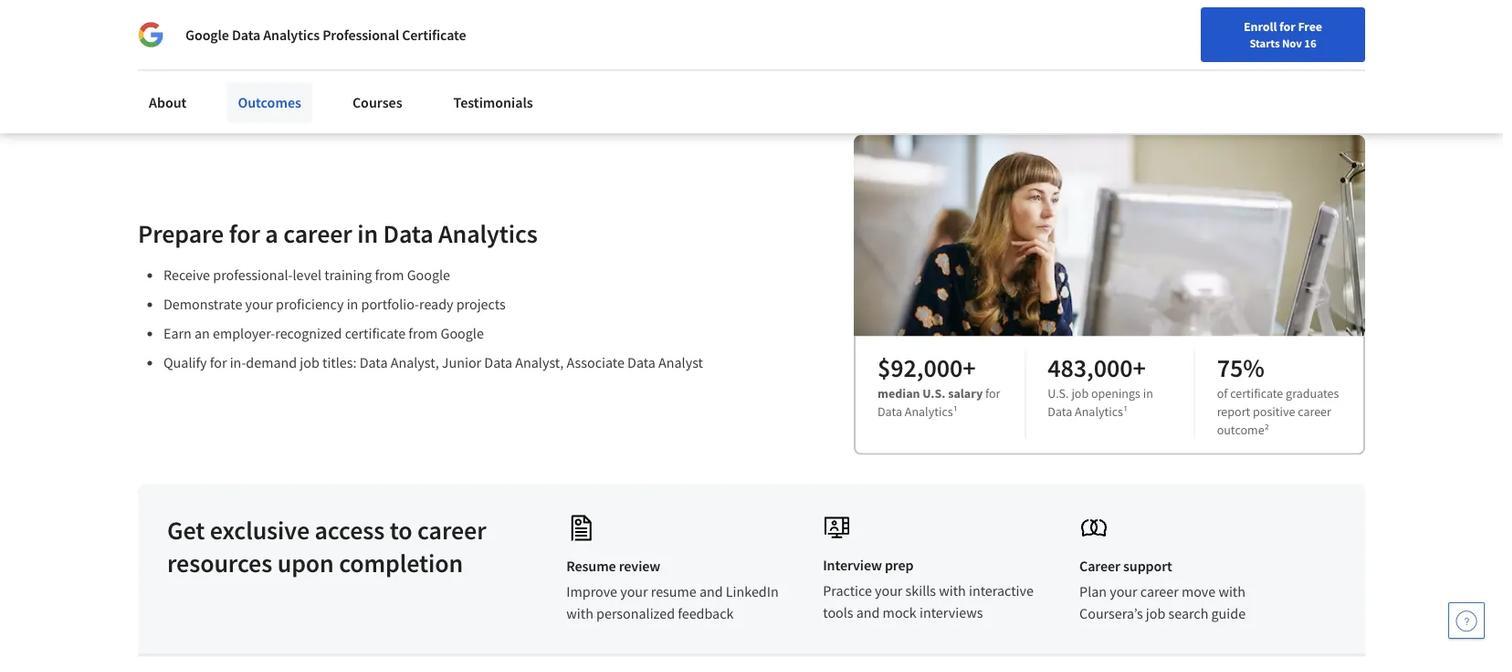 Task type: vqa. For each thing, say whether or not it's contained in the screenshot.
an
yes



Task type: describe. For each thing, give the bounding box(es) containing it.
0 vertical spatial in
[[357, 217, 378, 249]]

483,000
[[1048, 352, 1133, 384]]

job inside career support plan your career move with coursera's job search guide
[[1146, 605, 1166, 623]]

1 horizontal spatial from
[[409, 325, 438, 343]]

demonstrate your proficiency in portfolio-ready projects
[[164, 295, 506, 314]]

linkedin
[[726, 583, 779, 602]]

in inside 483,000 + u.s. job openings in data analytics
[[1144, 385, 1154, 401]]

level
[[293, 266, 322, 284]]

earn
[[164, 325, 192, 343]]

prepare for a career in data analytics
[[138, 217, 538, 249]]

with inside career support plan your career move with coursera's job search guide
[[1219, 583, 1246, 602]]

analyst
[[659, 354, 703, 372]]

a
[[265, 217, 278, 249]]

data inside for data analytics
[[878, 403, 903, 420]]

certificate
[[402, 26, 466, 44]]

access
[[315, 514, 385, 546]]

0 horizontal spatial from
[[375, 266, 404, 284]]

0 horizontal spatial job
[[300, 354, 320, 372]]

for left the business
[[344, 27, 362, 45]]

personalized
[[597, 605, 675, 623]]

recognized
[[275, 325, 342, 343]]

search
[[1169, 605, 1209, 623]]

junior
[[442, 354, 482, 372]]

career up level
[[283, 217, 352, 249]]

training
[[325, 266, 372, 284]]

and inside interview prep practice your skills with interactive tools and mock interviews
[[857, 604, 880, 623]]

demonstrate
[[164, 295, 242, 314]]

+ for 483,000
[[1133, 352, 1146, 384]]

move
[[1182, 583, 1216, 602]]

tools
[[823, 604, 854, 623]]

¹ for 483,000
[[1124, 403, 1128, 420]]

testimonials
[[454, 93, 533, 111]]

professional
[[323, 26, 399, 44]]

enroll for free starts nov 16
[[1244, 18, 1323, 50]]

learn more about coursera for business link
[[168, 27, 421, 45]]

your down professional-
[[245, 295, 273, 314]]

associate
[[567, 354, 625, 372]]

google data analytics professional certificate
[[185, 26, 466, 44]]

data inside 483,000 + u.s. job openings in data analytics
[[1048, 403, 1073, 420]]

for for demand
[[210, 354, 227, 372]]

demand
[[246, 354, 297, 372]]

portfolio-
[[361, 295, 419, 314]]

for for career
[[229, 217, 260, 249]]

openings
[[1092, 385, 1141, 401]]

proficiency
[[276, 295, 344, 314]]

of
[[1217, 385, 1228, 401]]

0 vertical spatial google
[[185, 26, 229, 44]]

english
[[1153, 21, 1198, 39]]

practice
[[823, 582, 872, 601]]

outcome
[[1217, 422, 1265, 438]]

upon
[[277, 547, 334, 579]]

75%
[[1217, 352, 1265, 384]]

qualify
[[164, 354, 207, 372]]

1 vertical spatial google
[[407, 266, 450, 284]]

data right the junior on the bottom left
[[484, 354, 513, 372]]

career
[[1080, 558, 1121, 576]]

1 vertical spatial in
[[347, 295, 358, 314]]

coursera's
[[1080, 605, 1143, 623]]

for for starts
[[1280, 18, 1296, 35]]

review
[[619, 558, 661, 576]]

improve
[[567, 583, 618, 602]]

resume
[[567, 558, 616, 576]]

interview prep practice your skills with interactive tools and mock interviews
[[823, 557, 1034, 623]]

$92,000
[[878, 352, 963, 384]]

english button
[[1120, 0, 1231, 59]]

job inside 483,000 + u.s. job openings in data analytics
[[1072, 385, 1089, 401]]

projects
[[457, 295, 506, 314]]

coursera enterprise logos image
[[958, 0, 1324, 33]]

resources
[[167, 547, 272, 579]]

enroll
[[1244, 18, 1277, 35]]

your for resume review improve your resume and linkedin with personalized feedback
[[621, 583, 648, 602]]

salary
[[949, 385, 983, 401]]

coursera image
[[22, 15, 138, 44]]

outcomes
[[238, 93, 301, 111]]

analytics inside 483,000 + u.s. job openings in data analytics
[[1075, 403, 1124, 420]]

and inside resume review improve your resume and linkedin with personalized feedback
[[700, 583, 723, 602]]

75% of certificate graduates report positive career outcome
[[1217, 352, 1340, 438]]

employer-
[[213, 325, 275, 343]]

guide
[[1212, 605, 1246, 623]]

qualify for in-demand job titles: data analyst, junior data analyst, associate data analyst
[[164, 354, 703, 372]]

get exclusive access to career resources upon completion
[[167, 514, 487, 579]]

report
[[1217, 403, 1251, 420]]

data right titles:
[[360, 354, 388, 372]]

interview
[[823, 557, 882, 575]]

positive
[[1253, 403, 1296, 420]]

support
[[1124, 558, 1173, 576]]

free
[[1299, 18, 1323, 35]]

resume review improve your resume and linkedin with personalized feedback
[[567, 558, 779, 623]]

more
[[207, 27, 241, 45]]

u.s. inside 483,000 + u.s. job openings in data analytics
[[1048, 385, 1069, 401]]

skills
[[906, 582, 936, 601]]

feedback
[[678, 605, 734, 623]]

with inside resume review improve your resume and linkedin with personalized feedback
[[567, 605, 594, 623]]



Task type: locate. For each thing, give the bounding box(es) containing it.
google up the junior on the bottom left
[[441, 325, 484, 343]]

in
[[357, 217, 378, 249], [347, 295, 358, 314], [1144, 385, 1154, 401]]

analyst, left the junior on the bottom left
[[391, 354, 439, 372]]

and up feedback on the left bottom of page
[[700, 583, 723, 602]]

exclusive
[[210, 514, 310, 546]]

to
[[390, 514, 413, 546]]

1 horizontal spatial +
[[1133, 352, 1146, 384]]

your up mock
[[875, 582, 903, 601]]

help center image
[[1456, 610, 1478, 632]]

starts
[[1250, 36, 1280, 50]]

1 vertical spatial job
[[1072, 385, 1089, 401]]

google left about
[[185, 26, 229, 44]]

your up coursera's
[[1110, 583, 1138, 602]]

1 vertical spatial certificate
[[1231, 385, 1284, 401]]

+ up openings
[[1133, 352, 1146, 384]]

¹ down salary
[[953, 403, 958, 420]]

data right learn
[[232, 26, 261, 44]]

+ inside 483,000 + u.s. job openings in data analytics
[[1133, 352, 1146, 384]]

with up interviews
[[939, 582, 966, 601]]

google
[[185, 26, 229, 44], [407, 266, 450, 284], [441, 325, 484, 343]]

1 vertical spatial and
[[857, 604, 880, 623]]

1 ¹ from the left
[[953, 403, 958, 420]]

certificate up positive
[[1231, 385, 1284, 401]]

receive professional-level training from google
[[164, 266, 450, 284]]

your for career support plan your career move with coursera's job search guide
[[1110, 583, 1138, 602]]

data down "median"
[[878, 403, 903, 420]]

data left the analyst
[[628, 354, 656, 372]]

your
[[245, 295, 273, 314], [875, 582, 903, 601], [621, 583, 648, 602], [1110, 583, 1138, 602]]

career down support
[[1141, 583, 1179, 602]]

2 + from the left
[[1133, 352, 1146, 384]]

median
[[878, 385, 920, 401]]

analytics inside for data analytics
[[905, 403, 953, 420]]

analyst,
[[391, 354, 439, 372], [516, 354, 564, 372]]

from
[[375, 266, 404, 284], [409, 325, 438, 343]]

for up nov
[[1280, 18, 1296, 35]]

0 horizontal spatial with
[[567, 605, 594, 623]]

for left a
[[229, 217, 260, 249]]

prepare
[[138, 217, 224, 249]]

google up ready
[[407, 266, 450, 284]]

0 horizontal spatial u.s.
[[923, 385, 946, 401]]

16
[[1305, 36, 1317, 50]]

completion
[[339, 547, 463, 579]]

courses link
[[342, 82, 413, 122]]

1 u.s. from the left
[[923, 385, 946, 401]]

with inside interview prep practice your skills with interactive tools and mock interviews
[[939, 582, 966, 601]]

nov
[[1283, 36, 1303, 50]]

0 horizontal spatial certificate
[[345, 325, 406, 343]]

job
[[300, 354, 320, 372], [1072, 385, 1089, 401], [1146, 605, 1166, 623]]

2 vertical spatial google
[[441, 325, 484, 343]]

483,000 + u.s. job openings in data analytics
[[1048, 352, 1154, 420]]

courses
[[353, 93, 402, 111]]

1 horizontal spatial certificate
[[1231, 385, 1284, 401]]

from up qualify for in-demand job titles: data analyst, junior data analyst, associate data analyst
[[409, 325, 438, 343]]

0 horizontal spatial +
[[963, 352, 976, 384]]

ready
[[419, 295, 454, 314]]

google image
[[138, 22, 164, 48]]

with up guide
[[1219, 583, 1246, 602]]

earn an employer-recognized certificate from google
[[164, 325, 484, 343]]

for left in-
[[210, 354, 227, 372]]

job down 483,000
[[1072, 385, 1089, 401]]

testimonials link
[[443, 82, 544, 122]]

about
[[243, 27, 281, 45]]

job left search
[[1146, 605, 1166, 623]]

+ for $92,000
[[963, 352, 976, 384]]

analytics
[[263, 26, 320, 44], [439, 217, 538, 249], [905, 403, 953, 420], [1075, 403, 1124, 420]]

graduates
[[1286, 385, 1340, 401]]

0 vertical spatial certificate
[[345, 325, 406, 343]]

2 vertical spatial job
[[1146, 605, 1166, 623]]

+ inside $92,000 + median u.s. salary
[[963, 352, 976, 384]]

u.s. inside $92,000 + median u.s. salary
[[923, 385, 946, 401]]

certificate inside the 75% of certificate graduates report positive career outcome
[[1231, 385, 1284, 401]]

1 analyst, from the left
[[391, 354, 439, 372]]

your up personalized
[[621, 583, 648, 602]]

interviews
[[920, 604, 983, 623]]

mock
[[883, 604, 917, 623]]

2 analyst, from the left
[[516, 354, 564, 372]]

coursera
[[284, 27, 341, 45]]

for right salary
[[986, 385, 1001, 401]]

1 horizontal spatial analyst,
[[516, 354, 564, 372]]

career right to
[[418, 514, 487, 546]]

titles:
[[322, 354, 357, 372]]

business
[[365, 27, 421, 45]]

1 horizontal spatial u.s.
[[1048, 385, 1069, 401]]

²
[[1265, 422, 1270, 438]]

1 horizontal spatial and
[[857, 604, 880, 623]]

learn
[[168, 27, 204, 45]]

+ up salary
[[963, 352, 976, 384]]

career inside 'get exclusive access to career resources upon completion'
[[418, 514, 487, 546]]

for inside enroll for free starts nov 16
[[1280, 18, 1296, 35]]

about link
[[138, 82, 198, 122]]

from up portfolio-
[[375, 266, 404, 284]]

professional-
[[213, 266, 293, 284]]

for inside for data analytics
[[986, 385, 1001, 401]]

u.s. down $92,000
[[923, 385, 946, 401]]

learn more about coursera for business
[[168, 27, 421, 45]]

1 vertical spatial from
[[409, 325, 438, 343]]

certificate down portfolio-
[[345, 325, 406, 343]]

0 vertical spatial job
[[300, 354, 320, 372]]

and
[[700, 583, 723, 602], [857, 604, 880, 623]]

resume
[[651, 583, 697, 602]]

2 vertical spatial in
[[1144, 385, 1154, 401]]

analyst, left associate
[[516, 354, 564, 372]]

an
[[195, 325, 210, 343]]

$92,000 + median u.s. salary
[[878, 352, 983, 401]]

receive
[[164, 266, 210, 284]]

your inside career support plan your career move with coursera's job search guide
[[1110, 583, 1138, 602]]

2 horizontal spatial with
[[1219, 583, 1246, 602]]

u.s. down 483,000
[[1048, 385, 1069, 401]]

your for interview prep practice your skills with interactive tools and mock interviews
[[875, 582, 903, 601]]

0 horizontal spatial and
[[700, 583, 723, 602]]

job down recognized
[[300, 354, 320, 372]]

¹ for $92,000
[[953, 403, 958, 420]]

interactive
[[969, 582, 1034, 601]]

0 vertical spatial from
[[375, 266, 404, 284]]

certificate
[[345, 325, 406, 343], [1231, 385, 1284, 401]]

1 horizontal spatial job
[[1072, 385, 1089, 401]]

None search field
[[260, 11, 699, 48]]

1 horizontal spatial ¹
[[1124, 403, 1128, 420]]

data down 483,000
[[1048, 403, 1073, 420]]

career inside career support plan your career move with coursera's job search guide
[[1141, 583, 1179, 602]]

¹ down openings
[[1124, 403, 1128, 420]]

and right tools
[[857, 604, 880, 623]]

plan
[[1080, 583, 1107, 602]]

for data analytics
[[878, 385, 1001, 420]]

0 horizontal spatial analyst,
[[391, 354, 439, 372]]

with down improve
[[567, 605, 594, 623]]

in down training
[[347, 295, 358, 314]]

in-
[[230, 354, 246, 372]]

outcomes link
[[227, 82, 312, 122]]

career down graduates
[[1298, 403, 1332, 420]]

1 + from the left
[[963, 352, 976, 384]]

¹
[[953, 403, 958, 420], [1124, 403, 1128, 420]]

0 vertical spatial and
[[700, 583, 723, 602]]

2 u.s. from the left
[[1048, 385, 1069, 401]]

prep
[[885, 557, 914, 575]]

u.s.
[[923, 385, 946, 401], [1048, 385, 1069, 401]]

1 horizontal spatial with
[[939, 582, 966, 601]]

your inside resume review improve your resume and linkedin with personalized feedback
[[621, 583, 648, 602]]

about
[[149, 93, 187, 111]]

in up training
[[357, 217, 378, 249]]

career
[[283, 217, 352, 249], [1298, 403, 1332, 420], [418, 514, 487, 546], [1141, 583, 1179, 602]]

get
[[167, 514, 205, 546]]

2 ¹ from the left
[[1124, 403, 1128, 420]]

your inside interview prep practice your skills with interactive tools and mock interviews
[[875, 582, 903, 601]]

for
[[1280, 18, 1296, 35], [344, 27, 362, 45], [229, 217, 260, 249], [210, 354, 227, 372], [986, 385, 1001, 401]]

career inside the 75% of certificate graduates report positive career outcome
[[1298, 403, 1332, 420]]

career support plan your career move with coursera's job search guide
[[1080, 558, 1246, 623]]

2 horizontal spatial job
[[1146, 605, 1166, 623]]

in right openings
[[1144, 385, 1154, 401]]

with
[[939, 582, 966, 601], [1219, 583, 1246, 602], [567, 605, 594, 623]]

0 horizontal spatial ¹
[[953, 403, 958, 420]]

show notifications image
[[1257, 23, 1279, 45]]

data up portfolio-
[[383, 217, 434, 249]]



